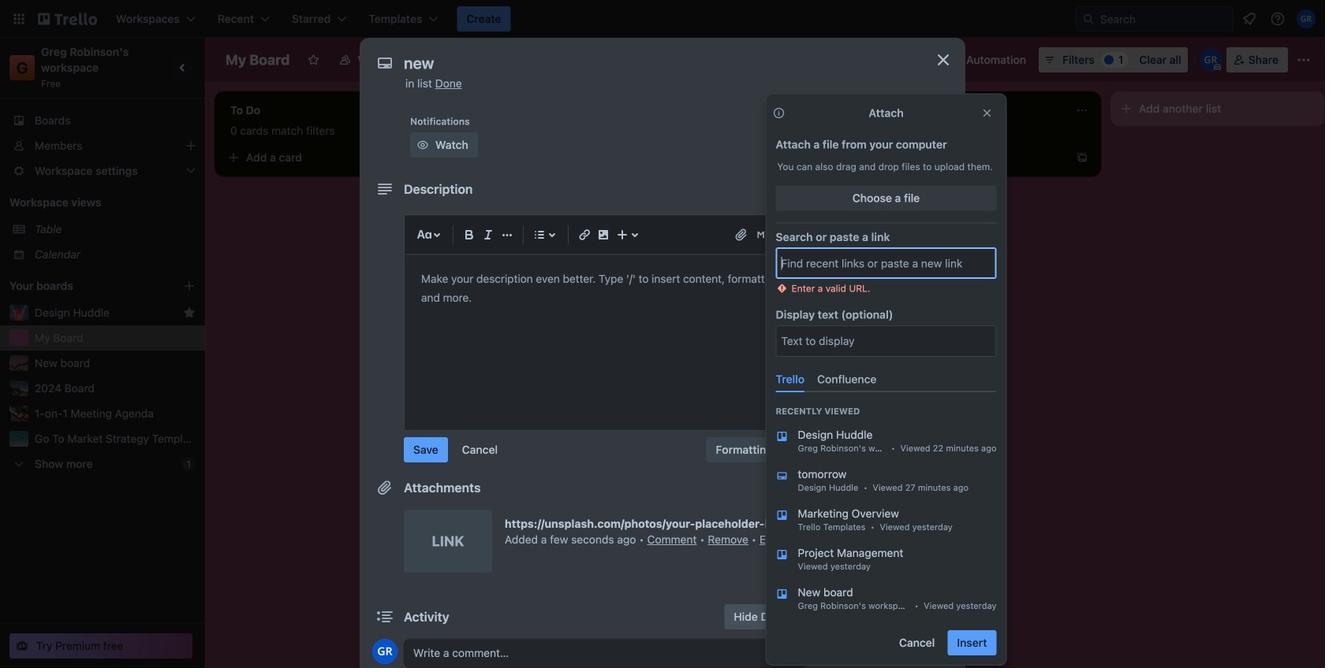 Task type: vqa. For each thing, say whether or not it's contained in the screenshot.
Close dialog image
yes



Task type: locate. For each thing, give the bounding box(es) containing it.
view markdown image
[[756, 227, 771, 243]]

1 vertical spatial trello.board image
[[776, 509, 788, 522]]

primary element
[[0, 0, 1325, 38]]

1 horizontal spatial greg robinson (gregrobinson96) image
[[1297, 9, 1316, 28]]

1 horizontal spatial create from template… image
[[1076, 151, 1088, 164]]

None text field
[[396, 49, 916, 77]]

1 create from template… image from the left
[[404, 151, 416, 164]]

text formatting group
[[460, 226, 517, 244]]

4 option from the top
[[763, 539, 1009, 579]]

error image
[[776, 282, 788, 295]]

tab list
[[769, 367, 1003, 393]]

bold ⌘b image
[[460, 226, 479, 244]]

image image
[[594, 226, 613, 244]]

link ⌘k image
[[575, 226, 594, 244]]

5 option from the top
[[763, 579, 1009, 618]]

2 option from the top
[[763, 461, 1009, 500]]

open help dialog image
[[778, 226, 797, 244]]

2 trello.board image from the top
[[776, 509, 788, 522]]

0 vertical spatial trello.board image
[[776, 431, 788, 443]]

Board name text field
[[218, 47, 298, 73]]

2 create from template… image from the left
[[1076, 151, 1088, 164]]

show menu image
[[1296, 52, 1312, 68]]

trello.board image down trello.card icon
[[776, 509, 788, 522]]

greg robinson (gregrobinson96) image
[[1297, 9, 1316, 28], [372, 640, 398, 665]]

trello.card image
[[776, 470, 788, 483]]

trello.board image down trello.board image
[[776, 588, 788, 601]]

sm image
[[415, 137, 431, 153], [825, 162, 841, 178], [825, 511, 841, 527], [777, 517, 793, 532], [825, 574, 841, 590]]

group
[[890, 631, 997, 656]]

3 trello.board image from the top
[[776, 588, 788, 601]]

1 trello.board image from the top
[[776, 431, 788, 443]]

create from template… image
[[404, 151, 416, 164], [1076, 151, 1088, 164]]

sm image
[[944, 47, 966, 69], [825, 131, 841, 147], [825, 289, 841, 304], [825, 543, 841, 558]]

choose a file element
[[776, 186, 997, 211]]

star or unstar board image
[[307, 54, 320, 66]]

trello.board image
[[776, 431, 788, 443], [776, 509, 788, 522], [776, 588, 788, 601]]

0 horizontal spatial create from template… image
[[404, 151, 416, 164]]

option
[[763, 421, 1009, 461], [763, 461, 1009, 500], [763, 500, 1009, 539], [763, 539, 1009, 579], [763, 579, 1009, 618]]

Text to display field
[[776, 327, 996, 356]]

trello.board image up trello.card icon
[[776, 431, 788, 443]]

1 vertical spatial greg robinson (gregrobinson96) image
[[372, 640, 398, 665]]

list box
[[763, 421, 1009, 618]]

close popover image
[[981, 107, 993, 119]]

2 vertical spatial trello.board image
[[776, 588, 788, 601]]

0 horizontal spatial greg robinson (gregrobinson96) image
[[372, 640, 398, 665]]



Task type: describe. For each thing, give the bounding box(es) containing it.
more formatting image
[[498, 226, 517, 244]]

open information menu image
[[1270, 11, 1286, 27]]

3 option from the top
[[763, 500, 1009, 539]]

trello.board image
[[776, 549, 788, 562]]

search image
[[1082, 13, 1095, 25]]

0 notifications image
[[1240, 9, 1259, 28]]

Main content area, start typing to enter text. text field
[[421, 270, 790, 308]]

text styles image
[[415, 226, 434, 244]]

editor toolbar
[[412, 222, 800, 248]]

1 option from the top
[[763, 421, 1009, 461]]

add board image
[[183, 280, 196, 293]]

starred icon image
[[183, 307, 196, 319]]

Find recent links or paste a new link field
[[776, 249, 996, 278]]

create from template… image
[[852, 210, 864, 222]]

lists image
[[530, 226, 549, 244]]

italic ⌘i image
[[479, 226, 498, 244]]

attach and insert link image
[[733, 227, 749, 243]]

Search field
[[1095, 8, 1233, 30]]

greg robinson (gregrobinson96) image
[[1199, 49, 1222, 71]]

0 vertical spatial greg robinson (gregrobinson96) image
[[1297, 9, 1316, 28]]

more info image
[[773, 107, 785, 119]]

your boards with 7 items element
[[9, 277, 159, 296]]

Write a comment text field
[[404, 640, 808, 668]]

close dialog image
[[934, 50, 953, 69]]



